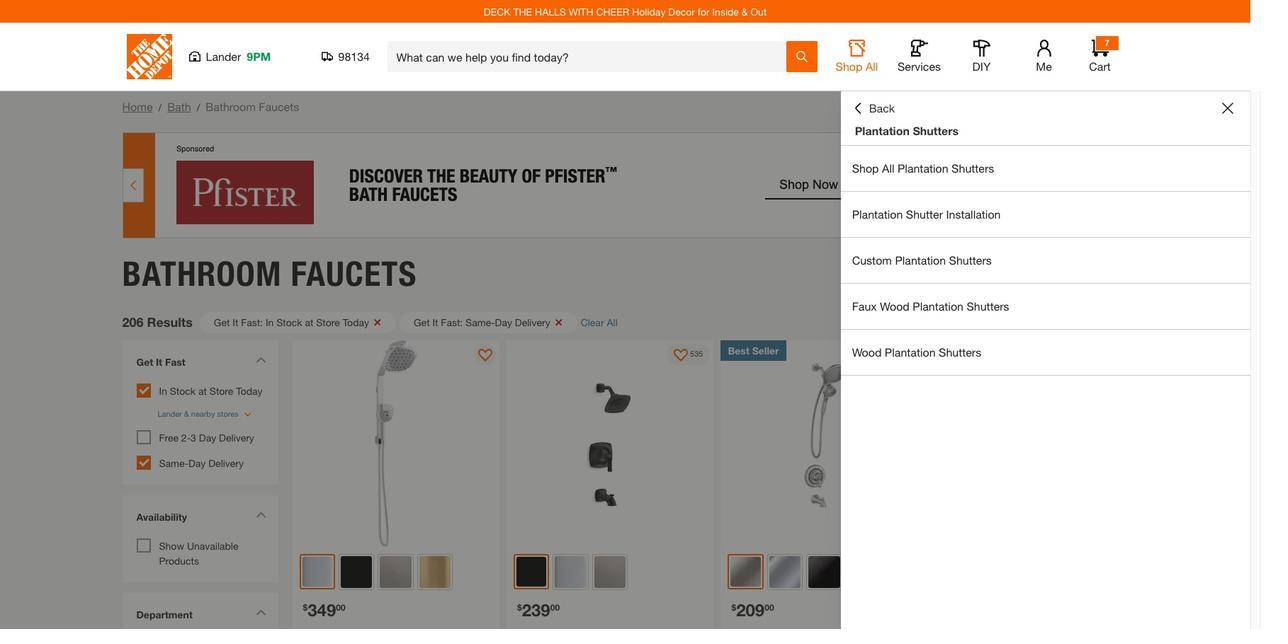 Task type: vqa. For each thing, say whether or not it's contained in the screenshot.
"Hard"
no



Task type: describe. For each thing, give the bounding box(es) containing it.
inside
[[712, 5, 739, 17]]

sort
[[986, 311, 1005, 323]]

349
[[308, 600, 336, 620]]

for
[[698, 5, 710, 17]]

all for shop all
[[866, 60, 878, 73]]

plantation down plantation shutters at the top right
[[898, 162, 948, 175]]

plantation up custom
[[852, 208, 903, 221]]

shutters down installation
[[949, 254, 992, 267]]

stock inside button
[[277, 316, 302, 328]]

bath
[[167, 100, 191, 113]]

$ for 209
[[731, 603, 736, 613]]

clear all
[[581, 317, 618, 329]]

back
[[869, 101, 895, 115]]

wood plantation shutters link
[[841, 330, 1250, 375]]

availability
[[136, 512, 187, 524]]

2 vertical spatial day
[[188, 458, 206, 470]]

bath link
[[167, 100, 191, 113]]

shop for shop all plantation shutters
[[852, 162, 879, 175]]

deck the halls with cheer holiday decor for inside & out link
[[484, 5, 767, 17]]

by:
[[1007, 311, 1021, 323]]

home / bath / bathroom faucets
[[122, 100, 299, 113]]

vibrant brushed moderne brass image
[[419, 557, 451, 588]]

holiday
[[632, 5, 666, 17]]

attract with magnetix 6-spray single handle shower faucet 1.75 gpm  in spot resist brushed nickel (valve included) image
[[935, 340, 1142, 548]]

206 results
[[122, 315, 193, 330]]

vibrant brushed nickel image
[[594, 557, 626, 588]]

decor
[[668, 5, 695, 17]]

cart
[[1089, 60, 1111, 73]]

get it fast: in stock at store today
[[214, 316, 369, 328]]

clear all button
[[581, 315, 628, 330]]

1 horizontal spatial matte black image
[[516, 558, 547, 588]]

in inside button
[[266, 316, 274, 328]]

free 2-3 day delivery
[[159, 432, 254, 444]]

seller
[[752, 345, 779, 357]]

0 horizontal spatial in
[[159, 385, 167, 397]]

shutters down faux wood plantation shutters at the top
[[939, 346, 981, 359]]

bathroom faucets
[[122, 253, 417, 294]]

1 vertical spatial wood
[[852, 346, 882, 359]]

get for get it fast
[[136, 356, 153, 368]]

the home depot logo image
[[126, 34, 172, 79]]

1 / from the left
[[158, 101, 162, 113]]

me
[[1036, 60, 1052, 73]]

feedback link image
[[1242, 239, 1261, 316]]

same-day delivery
[[159, 458, 244, 470]]

plantation shutter installation link
[[841, 192, 1250, 237]]

windet showering rail combo in polished chrome image
[[292, 340, 499, 548]]

shop for shop all
[[836, 60, 863, 73]]

polished chrome image
[[555, 557, 587, 588]]

department
[[136, 609, 193, 621]]

$ for 349
[[303, 603, 308, 613]]

98134 button
[[321, 50, 370, 64]]

show unavailable products
[[159, 541, 238, 567]]

polished chrome image
[[302, 558, 332, 588]]

services button
[[897, 40, 942, 74]]

unavailable
[[187, 541, 238, 553]]

get it fast: same-day delivery button
[[400, 312, 577, 333]]

plantation down faux wood plantation shutters at the top
[[885, 346, 936, 359]]

0 vertical spatial bathroom
[[206, 100, 256, 113]]

shutters up installation
[[952, 162, 994, 175]]

209
[[736, 600, 765, 620]]

faux wood plantation shutters
[[852, 300, 1009, 313]]

today inside button
[[343, 316, 369, 328]]

shop all plantation shutters link
[[841, 146, 1250, 191]]

00 for 349
[[336, 603, 345, 613]]

plantation shutter installation
[[852, 208, 1001, 221]]

the
[[513, 5, 532, 17]]

faux
[[852, 300, 877, 313]]

custom plantation shutters link
[[841, 238, 1250, 283]]

deck the halls with cheer holiday decor for inside & out
[[484, 5, 767, 17]]

rubicon 1-handle 3-spray tub and shower faucet in matte black (valve included) image
[[507, 340, 714, 548]]

shop all plantation shutters
[[852, 162, 994, 175]]

$ 349 00
[[303, 600, 345, 620]]

1 vertical spatial bathroom
[[122, 253, 282, 294]]

out
[[751, 5, 767, 17]]

3
[[191, 432, 196, 444]]

shutters up exclusive
[[967, 300, 1009, 313]]

free 2-3 day delivery link
[[159, 432, 254, 444]]

store inside get it fast: in stock at store today button
[[316, 316, 340, 328]]

products
[[159, 555, 199, 567]]

best
[[728, 345, 749, 357]]

deck
[[484, 5, 511, 17]]

delivery inside button
[[515, 316, 550, 328]]

clear
[[581, 317, 604, 329]]

wood plantation shutters
[[852, 346, 981, 359]]

day inside button
[[495, 316, 512, 328]]

faux wood plantation shutters link
[[841, 284, 1250, 329]]

free
[[159, 432, 179, 444]]

availability link
[[129, 503, 271, 536]]

cart 7
[[1089, 38, 1111, 73]]

9pm
[[247, 50, 271, 63]]

2 / from the left
[[197, 101, 200, 113]]

it for get it fast: same-day delivery
[[432, 316, 438, 328]]

0 horizontal spatial matte black image
[[341, 557, 372, 588]]

$ 209 00
[[731, 600, 774, 620]]

What can we help you find today? search field
[[396, 42, 785, 72]]

diy
[[972, 60, 991, 73]]

plantation down custom plantation shutters
[[913, 300, 964, 313]]

shop all button
[[834, 40, 880, 74]]

exclusive
[[942, 345, 987, 357]]

2-
[[181, 432, 191, 444]]

1 vertical spatial delivery
[[219, 432, 254, 444]]



Task type: locate. For each thing, give the bounding box(es) containing it.
0 horizontal spatial all
[[607, 317, 618, 329]]

sort by:
[[986, 311, 1021, 323]]

00 for 239
[[550, 603, 560, 613]]

menu
[[841, 146, 1250, 376]]

stock down bathroom faucets
[[277, 316, 302, 328]]

0 vertical spatial today
[[343, 316, 369, 328]]

best seller
[[728, 345, 779, 357]]

$
[[303, 603, 308, 613], [517, 603, 522, 613], [731, 603, 736, 613]]

1 horizontal spatial fast:
[[441, 316, 463, 328]]

chrome image
[[769, 557, 801, 588]]

shop all
[[836, 60, 878, 73]]

department link
[[129, 601, 271, 630]]

cheer
[[596, 5, 629, 17]]

get it fast: in stock at store today button
[[200, 312, 396, 333]]

&
[[742, 5, 748, 17]]

all down plantation shutters at the top right
[[882, 162, 894, 175]]

fast:
[[241, 316, 263, 328], [441, 316, 463, 328]]

all up back button
[[866, 60, 878, 73]]

0 horizontal spatial stock
[[170, 385, 196, 397]]

at down 'get it fast' link
[[198, 385, 207, 397]]

delivery
[[515, 316, 550, 328], [219, 432, 254, 444], [208, 458, 244, 470]]

2 vertical spatial all
[[607, 317, 618, 329]]

1 vertical spatial today
[[236, 385, 262, 397]]

wood
[[880, 300, 910, 313], [852, 346, 882, 359]]

98134
[[338, 50, 370, 63]]

0 horizontal spatial today
[[236, 385, 262, 397]]

1 horizontal spatial store
[[316, 316, 340, 328]]

0 horizontal spatial store
[[210, 385, 233, 397]]

bathroom up results at the left of the page
[[122, 253, 282, 294]]

7
[[1105, 38, 1109, 48]]

2 fast: from the left
[[441, 316, 463, 328]]

with
[[569, 5, 593, 17]]

show unavailable products link
[[159, 541, 238, 567]]

0 horizontal spatial /
[[158, 101, 162, 113]]

00 inside the $ 239 00
[[550, 603, 560, 613]]

custom plantation shutters
[[852, 254, 992, 267]]

bathroom
[[206, 100, 256, 113], [122, 253, 282, 294]]

1 00 from the left
[[336, 603, 345, 613]]

$ inside $ 209 00
[[731, 603, 736, 613]]

plantation shutters
[[855, 124, 959, 137]]

store
[[316, 316, 340, 328], [210, 385, 233, 397]]

2 horizontal spatial $
[[731, 603, 736, 613]]

0 vertical spatial store
[[316, 316, 340, 328]]

0 vertical spatial shop
[[836, 60, 863, 73]]

/ left bath
[[158, 101, 162, 113]]

0 vertical spatial day
[[495, 316, 512, 328]]

2 horizontal spatial it
[[432, 316, 438, 328]]

in stock at store today
[[159, 385, 262, 397]]

at
[[305, 316, 313, 328], [198, 385, 207, 397]]

1 vertical spatial at
[[198, 385, 207, 397]]

1 horizontal spatial 00
[[550, 603, 560, 613]]

2 horizontal spatial matte black image
[[809, 557, 840, 588]]

installation
[[946, 208, 1001, 221]]

back button
[[852, 101, 895, 115]]

get it fast: same-day delivery
[[414, 316, 550, 328]]

it for get it fast
[[156, 356, 162, 368]]

shop down plantation shutters at the top right
[[852, 162, 879, 175]]

custom
[[852, 254, 892, 267]]

1 vertical spatial store
[[210, 385, 233, 397]]

show
[[159, 541, 184, 553]]

it inside 'get it fast' link
[[156, 356, 162, 368]]

at down bathroom faucets
[[305, 316, 313, 328]]

in stock at store today link
[[159, 385, 262, 397]]

wood right the faux
[[880, 300, 910, 313]]

shop
[[836, 60, 863, 73], [852, 162, 879, 175]]

halls
[[535, 5, 566, 17]]

stock down fast
[[170, 385, 196, 397]]

delivery down free 2-3 day delivery
[[208, 458, 244, 470]]

1 horizontal spatial all
[[866, 60, 878, 73]]

lander
[[206, 50, 241, 63]]

stock
[[277, 316, 302, 328], [170, 385, 196, 397]]

wood down the faux
[[852, 346, 882, 359]]

00 inside $ 209 00
[[765, 603, 774, 613]]

today
[[343, 316, 369, 328], [236, 385, 262, 397]]

all for shop all plantation shutters
[[882, 162, 894, 175]]

0 horizontal spatial $
[[303, 603, 308, 613]]

lander 9pm
[[206, 50, 271, 63]]

delivery left clear
[[515, 316, 550, 328]]

239
[[522, 600, 550, 620]]

1 horizontal spatial stock
[[277, 316, 302, 328]]

1 horizontal spatial at
[[305, 316, 313, 328]]

plantation down shutter
[[895, 254, 946, 267]]

diy button
[[959, 40, 1004, 74]]

1 horizontal spatial it
[[233, 316, 238, 328]]

day
[[495, 316, 512, 328], [199, 432, 216, 444], [188, 458, 206, 470]]

2 00 from the left
[[550, 603, 560, 613]]

2 horizontal spatial get
[[414, 316, 430, 328]]

home link
[[122, 100, 153, 113]]

delivery right 3 at the left
[[219, 432, 254, 444]]

0 horizontal spatial get
[[136, 356, 153, 368]]

1 horizontal spatial get
[[214, 316, 230, 328]]

it inside get it fast: in stock at store today button
[[233, 316, 238, 328]]

get it fast
[[136, 356, 185, 368]]

$ inside the $ 239 00
[[517, 603, 522, 613]]

in
[[266, 316, 274, 328], [159, 385, 167, 397]]

menu containing shop all plantation shutters
[[841, 146, 1250, 376]]

fast: for in
[[241, 316, 263, 328]]

0 vertical spatial wood
[[880, 300, 910, 313]]

2 vertical spatial delivery
[[208, 458, 244, 470]]

matte black image
[[341, 557, 372, 588], [809, 557, 840, 588], [516, 558, 547, 588]]

bathroom down lander
[[206, 100, 256, 113]]

1 $ from the left
[[303, 603, 308, 613]]

$ inside $ 349 00
[[303, 603, 308, 613]]

/
[[158, 101, 162, 113], [197, 101, 200, 113]]

in down get it fast
[[159, 385, 167, 397]]

1 vertical spatial all
[[882, 162, 894, 175]]

0 vertical spatial all
[[866, 60, 878, 73]]

1 horizontal spatial /
[[197, 101, 200, 113]]

206
[[122, 315, 143, 330]]

00
[[336, 603, 345, 613], [550, 603, 560, 613], [765, 603, 774, 613]]

1 vertical spatial same-
[[159, 458, 188, 470]]

shutters
[[913, 124, 959, 137], [952, 162, 994, 175], [949, 254, 992, 267], [967, 300, 1009, 313], [939, 346, 981, 359]]

matte black image up 239
[[516, 558, 547, 588]]

0 vertical spatial at
[[305, 316, 313, 328]]

all for clear all
[[607, 317, 618, 329]]

get for get it fast: same-day delivery
[[414, 316, 430, 328]]

same- inside button
[[466, 316, 495, 328]]

fast: for same-
[[441, 316, 463, 328]]

1 horizontal spatial in
[[266, 316, 274, 328]]

0 vertical spatial faucets
[[259, 100, 299, 113]]

shop inside button
[[836, 60, 863, 73]]

get it fast link
[[129, 348, 271, 380]]

wood inside "link"
[[880, 300, 910, 313]]

get for get it fast: in stock at store today
[[214, 316, 230, 328]]

0 horizontal spatial it
[[156, 356, 162, 368]]

shop up back button
[[836, 60, 863, 73]]

/ right bath link
[[197, 101, 200, 113]]

2 horizontal spatial all
[[882, 162, 894, 175]]

0 horizontal spatial fast:
[[241, 316, 263, 328]]

00 inside $ 349 00
[[336, 603, 345, 613]]

$ for 239
[[517, 603, 522, 613]]

$ 239 00
[[517, 600, 560, 620]]

1 fast: from the left
[[241, 316, 263, 328]]

1 vertical spatial stock
[[170, 385, 196, 397]]

0 vertical spatial delivery
[[515, 316, 550, 328]]

faucets
[[259, 100, 299, 113], [291, 253, 417, 294]]

same-day delivery link
[[159, 458, 244, 470]]

it
[[233, 316, 238, 328], [432, 316, 438, 328], [156, 356, 162, 368]]

matte black image right polished chrome image at the left bottom of the page
[[341, 557, 372, 588]]

in down bathroom faucets
[[266, 316, 274, 328]]

all right clear
[[607, 317, 618, 329]]

2 horizontal spatial 00
[[765, 603, 774, 613]]

shutters up shop all plantation shutters
[[913, 124, 959, 137]]

1 vertical spatial shop
[[852, 162, 879, 175]]

spot resist brushed nickel image
[[731, 558, 761, 588]]

plantation down back
[[855, 124, 910, 137]]

services
[[898, 60, 941, 73]]

fast
[[165, 356, 185, 368]]

0 horizontal spatial at
[[198, 385, 207, 397]]

brecklyn single handle 6-spray tub shower faucet w/ magnetix rainshower in spot resist brushed nickel (valve included) image
[[721, 340, 928, 548]]

3 00 from the left
[[765, 603, 774, 613]]

3 $ from the left
[[731, 603, 736, 613]]

vibrant brushed nickel image
[[380, 557, 412, 588]]

1 horizontal spatial today
[[343, 316, 369, 328]]

matte black image right the chrome icon
[[809, 557, 840, 588]]

0 vertical spatial same-
[[466, 316, 495, 328]]

1 vertical spatial in
[[159, 385, 167, 397]]

0 vertical spatial stock
[[277, 316, 302, 328]]

results
[[147, 315, 193, 330]]

1 vertical spatial day
[[199, 432, 216, 444]]

drawer close image
[[1222, 103, 1233, 114]]

1 vertical spatial faucets
[[291, 253, 417, 294]]

00 for 209
[[765, 603, 774, 613]]

same-
[[466, 316, 495, 328], [159, 458, 188, 470]]

2 $ from the left
[[517, 603, 522, 613]]

0 horizontal spatial 00
[[336, 603, 345, 613]]

0 vertical spatial in
[[266, 316, 274, 328]]

it inside get it fast: same-day delivery button
[[432, 316, 438, 328]]

at inside get it fast: in stock at store today button
[[305, 316, 313, 328]]

home
[[122, 100, 153, 113]]

1 horizontal spatial $
[[517, 603, 522, 613]]

get
[[214, 316, 230, 328], [414, 316, 430, 328], [136, 356, 153, 368]]

shutter
[[906, 208, 943, 221]]

plantation
[[855, 124, 910, 137], [898, 162, 948, 175], [852, 208, 903, 221], [895, 254, 946, 267], [913, 300, 964, 313], [885, 346, 936, 359]]

it for get it fast: in stock at store today
[[233, 316, 238, 328]]

1 horizontal spatial same-
[[466, 316, 495, 328]]

me button
[[1021, 40, 1067, 74]]

0 horizontal spatial same-
[[159, 458, 188, 470]]



